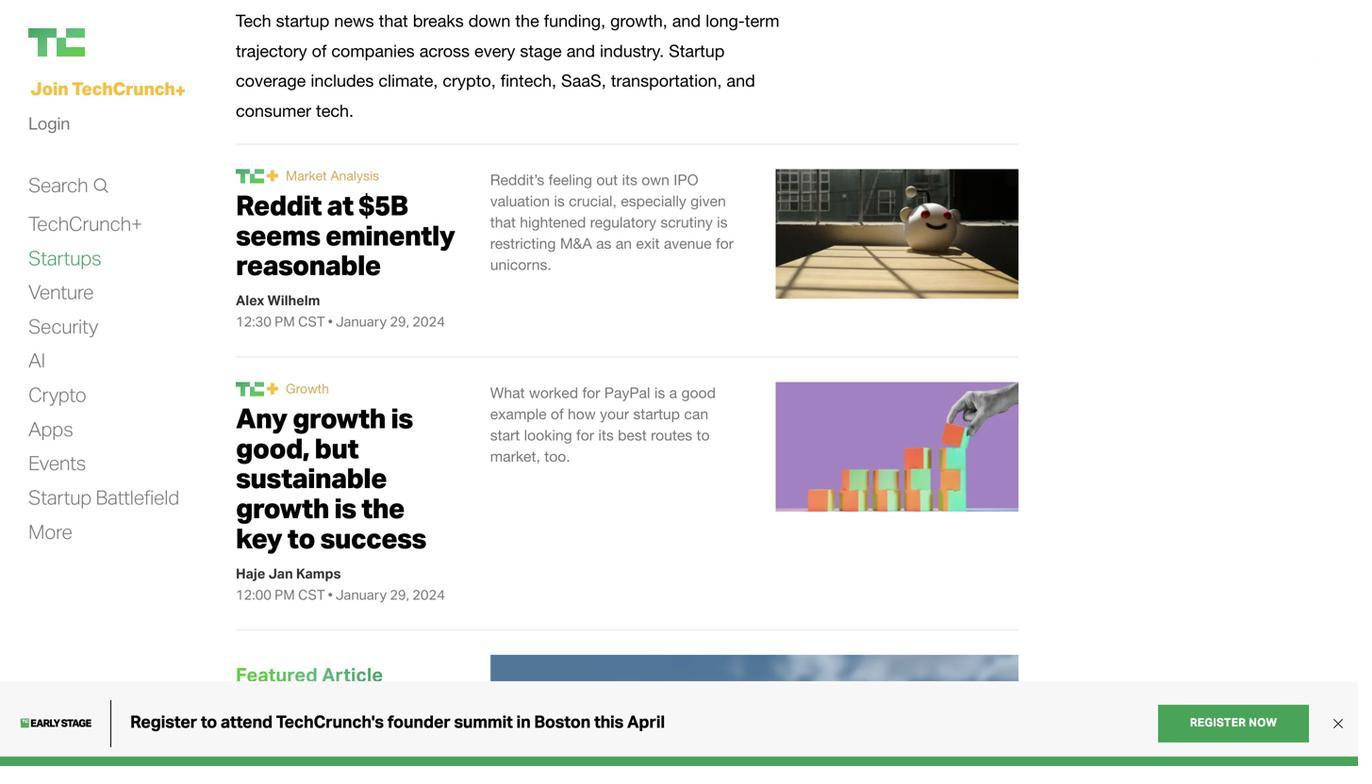 Task type: vqa. For each thing, say whether or not it's contained in the screenshot.
the top capital
no



Task type: locate. For each thing, give the bounding box(es) containing it.
apps
[[28, 417, 73, 441]]

1 horizontal spatial to
[[413, 690, 441, 724]]

plus bold image right techcrunch icon
[[267, 170, 278, 182]]

techcrunch+ link
[[28, 211, 142, 237]]

2 horizontal spatial to
[[697, 427, 710, 444]]

search
[[28, 172, 88, 197]]

good
[[681, 384, 716, 402]]

your inside what worked for paypal is a good example of how your startup can start looking for its best routes to market, too.
[[600, 406, 629, 423]]

growth down growth
[[293, 401, 386, 435]]

1 vertical spatial the
[[361, 491, 404, 525]]

0 horizontal spatial the
[[361, 491, 404, 525]]

stage
[[520, 41, 562, 61]]

of down worked
[[551, 406, 564, 423]]

to up haje jan kamps link
[[287, 521, 315, 556]]

29, inside reddit at $5b seems eminently reasonable alex wilhelm 12:30 pm cst • january 29, 2024
[[390, 313, 409, 330]]

growth
[[293, 401, 386, 435], [236, 491, 329, 525]]

given
[[691, 192, 726, 210]]

the inside 'tech startup news that breaks down the funding, growth, and long-term trajectory of companies across every stage and industry. startup coverage includes climate, crypto, fintech, saas, transportation, and consumer tech.'
[[515, 11, 539, 31]]

2024
[[412, 313, 445, 330], [412, 586, 445, 604]]

for up "how"
[[582, 384, 600, 402]]

0 vertical spatial cst
[[298, 313, 325, 330]]

for right avenue
[[716, 235, 734, 252]]

to inside 'any growth is good, but sustainable growth is the key to success haje jan kamps 12:00 pm cst • january 29, 2024'
[[287, 521, 315, 556]]

alex
[[236, 292, 264, 309]]

is down given
[[717, 214, 728, 231]]

market,
[[490, 448, 540, 466]]

example
[[490, 406, 547, 423]]

techcrunch link
[[28, 28, 217, 57], [236, 169, 264, 183], [236, 382, 264, 397]]

ipo
[[674, 171, 699, 189]]

2 vertical spatial to
[[413, 690, 441, 724]]

for
[[716, 235, 734, 252], [582, 384, 600, 402], [576, 427, 594, 444]]

• down kamps
[[328, 586, 333, 604]]

more
[[28, 520, 72, 544]]

of up includes
[[312, 41, 327, 61]]

1 vertical spatial •
[[328, 586, 333, 604]]

• down reasonable
[[328, 313, 333, 330]]

and left long-
[[672, 11, 701, 31]]

29, down "eminently"
[[390, 313, 409, 330]]

startup inside 'tech startup news that breaks down the funding, growth, and long-term trajectory of companies across every stage and industry. startup coverage includes climate, crypto, fintech, saas, transportation, and consumer tech.'
[[276, 11, 330, 31]]

its left best
[[598, 427, 614, 444]]

1 vertical spatial your
[[310, 720, 369, 755]]

every
[[475, 41, 515, 61]]

1 vertical spatial startup
[[28, 485, 92, 510]]

1 29, from the top
[[390, 313, 409, 330]]

m&a
[[560, 235, 592, 252]]

1 horizontal spatial startup
[[633, 406, 680, 423]]

1 • from the top
[[328, 313, 333, 330]]

haje
[[236, 565, 265, 582]]

more link
[[28, 520, 72, 545]]

0 vertical spatial plus bold image
[[267, 170, 278, 182]]

tech
[[236, 11, 271, 31]]

techcrunch image up any
[[236, 382, 264, 397]]

plus bold image
[[267, 170, 278, 182], [267, 383, 278, 395]]

techcrunch link up techcrunch
[[28, 28, 217, 57]]

january inside 'any growth is good, but sustainable growth is the key to success haje jan kamps 12:00 pm cst • january 29, 2024'
[[336, 586, 387, 604]]

2 pm from the top
[[275, 586, 295, 604]]

techcrunch link up reddit
[[236, 169, 264, 183]]

0 vertical spatial 2024
[[412, 313, 445, 330]]

startup down events link
[[28, 485, 92, 510]]

0 vertical spatial the
[[515, 11, 539, 31]]

to down can
[[697, 427, 710, 444]]

techcrunch image
[[236, 169, 264, 183]]

techcrunch link for reddit
[[236, 169, 264, 183]]

1 horizontal spatial of
[[551, 406, 564, 423]]

1 vertical spatial techcrunch link
[[236, 169, 264, 183]]

growth down "good,"
[[236, 491, 329, 525]]

2 2024 from the top
[[412, 586, 445, 604]]

2 cst from the top
[[298, 586, 325, 604]]

cst inside reddit at $5b seems eminently reasonable alex wilhelm 12:30 pm cst • january 29, 2024
[[298, 313, 325, 330]]

market
[[286, 168, 327, 183]]

1 vertical spatial advertisement element
[[1047, 616, 1330, 767]]

january down reasonable
[[336, 313, 387, 330]]

visible
[[236, 690, 325, 724]]

for down "how"
[[576, 427, 594, 444]]

1 january from the top
[[336, 313, 387, 330]]

security link
[[28, 314, 98, 339]]

startup battlefield
[[28, 485, 179, 510]]

1 vertical spatial of
[[551, 406, 564, 423]]

0 horizontal spatial and
[[567, 41, 595, 61]]

plus bold image for reddit
[[267, 170, 278, 182]]

0 vertical spatial that
[[379, 11, 408, 31]]

0 horizontal spatial to
[[287, 521, 315, 556]]

0 vertical spatial advertisement element
[[1047, 0, 1330, 128]]

its inside reddit's feeling out its own ipo valuation is crucial, especially given that hightened regulatory scrutiny is restricting m&a as an exit avenue for unicorns.
[[622, 171, 638, 189]]

0 horizontal spatial startup
[[276, 11, 330, 31]]

january
[[336, 313, 387, 330], [336, 586, 387, 604]]

startup
[[276, 11, 330, 31], [633, 406, 680, 423]]

wilhelm
[[267, 292, 320, 309]]

and
[[672, 11, 701, 31], [567, 41, 595, 61], [727, 71, 755, 91]]

0 vertical spatial •
[[328, 313, 333, 330]]

1 pm from the top
[[275, 313, 295, 330]]

1 vertical spatial its
[[598, 427, 614, 444]]

pm down haje jan kamps link
[[275, 586, 295, 604]]

0 vertical spatial startup
[[276, 11, 330, 31]]

feeling
[[549, 171, 592, 189]]

cst down kamps
[[298, 586, 325, 604]]

jan
[[268, 565, 293, 582]]

1 horizontal spatial that
[[490, 214, 516, 231]]

2 29, from the top
[[390, 586, 409, 604]]

1 horizontal spatial the
[[515, 11, 539, 31]]

techcrunch image up join
[[28, 28, 85, 57]]

its
[[622, 171, 638, 189], [598, 427, 614, 444]]

and up saas,
[[567, 41, 595, 61]]

that inside reddit's feeling out its own ipo valuation is crucial, especially given that hightened regulatory scrutiny is restricting m&a as an exit avenue for unicorns.
[[490, 214, 516, 231]]

too.
[[545, 448, 570, 466]]

good,
[[236, 431, 309, 465]]

market analysis
[[286, 168, 379, 183]]

2024 inside reddit at $5b seems eminently reasonable alex wilhelm 12:30 pm cst • january 29, 2024
[[412, 313, 445, 330]]

startup down long-
[[669, 41, 725, 61]]

battlefield
[[96, 485, 179, 510]]

1 vertical spatial 29,
[[390, 586, 409, 604]]

sustainable
[[236, 461, 387, 495]]

0 vertical spatial january
[[336, 313, 387, 330]]

1 2024 from the top
[[412, 313, 445, 330]]

29, down success
[[390, 586, 409, 604]]

and down long-
[[727, 71, 755, 91]]

2 vertical spatial and
[[727, 71, 755, 91]]

startup inside what worked for paypal is a good example of how your startup can start looking for its best routes to market, too.
[[633, 406, 680, 423]]

plus bold image for any
[[267, 383, 278, 395]]

analysis
[[331, 168, 379, 183]]

login link
[[28, 108, 70, 138]]

cst down wilhelm
[[298, 313, 325, 330]]

is up hightened
[[554, 192, 565, 210]]

alex wilhelm link
[[236, 292, 320, 309]]

startup inside 'tech startup news that breaks down the funding, growth, and long-term trajectory of companies across every stage and industry. startup coverage includes climate, crypto, fintech, saas, transportation, and consumer tech.'
[[669, 41, 725, 61]]

0 vertical spatial techcrunch image
[[28, 28, 85, 57]]

pm inside reddit at $5b seems eminently reasonable alex wilhelm 12:30 pm cst • january 29, 2024
[[275, 313, 295, 330]]

crucial,
[[569, 192, 617, 210]]

crypto
[[28, 383, 86, 407]]

1 vertical spatial that
[[490, 214, 516, 231]]

1 vertical spatial for
[[582, 384, 600, 402]]

+
[[175, 79, 185, 101]]

1 vertical spatial growth
[[236, 491, 329, 525]]

reddit's
[[490, 171, 545, 189]]

reasonable
[[236, 248, 381, 282]]

growth link
[[286, 381, 329, 397]]

2 plus bold image from the top
[[267, 383, 278, 395]]

0 horizontal spatial techcrunch image
[[28, 28, 85, 57]]

1 horizontal spatial techcrunch image
[[236, 382, 264, 397]]

looking
[[524, 427, 572, 444]]

what worked for paypal is a good example of how your startup can start looking for its best routes to market, too.
[[490, 384, 716, 466]]

0 horizontal spatial that
[[379, 11, 408, 31]]

0 horizontal spatial startup
[[28, 485, 92, 510]]

1 horizontal spatial your
[[600, 406, 629, 423]]

0 vertical spatial for
[[716, 235, 734, 252]]

kamps
[[296, 565, 341, 582]]

1 vertical spatial cst
[[298, 586, 325, 604]]

1 horizontal spatial its
[[622, 171, 638, 189]]

• inside 'any growth is good, but sustainable growth is the key to success haje jan kamps 12:00 pm cst • january 29, 2024'
[[328, 586, 333, 604]]

0 vertical spatial pm
[[275, 313, 295, 330]]

1 cst from the top
[[298, 313, 325, 330]]

avenue
[[664, 235, 712, 252]]

2 january from the top
[[336, 586, 387, 604]]

reddit at $5b seems eminently reasonable alex wilhelm 12:30 pm cst • january 29, 2024
[[236, 188, 455, 330]]

long-
[[706, 11, 745, 31]]

ai
[[28, 348, 45, 373]]

reddit's feeling out its own ipo valuation is crucial, especially given that hightened regulatory scrutiny is restricting m&a as an exit avenue for unicorns.
[[490, 171, 734, 274]]

0 vertical spatial its
[[622, 171, 638, 189]]

illness,
[[236, 750, 326, 767]]

across
[[419, 41, 470, 61]]

that up companies
[[379, 11, 408, 31]]

1 vertical spatial startup
[[633, 406, 680, 423]]

techcrunch link up any
[[236, 382, 264, 397]]

2 • from the top
[[328, 586, 333, 604]]

reddit at $5b seems eminently reasonable link
[[236, 188, 455, 282]]

especially
[[621, 192, 686, 210]]

to right wants
[[413, 690, 441, 724]]

0 horizontal spatial your
[[310, 720, 369, 755]]

1 plus bold image from the top
[[267, 170, 278, 182]]

startup up the routes
[[633, 406, 680, 423]]

pm
[[275, 313, 295, 330], [275, 586, 295, 604]]

techcrunch image for topmost the techcrunch link
[[28, 28, 85, 57]]

seems
[[236, 218, 320, 252]]

pm down alex wilhelm link
[[275, 313, 295, 330]]

1 vertical spatial 2024
[[412, 586, 445, 604]]

2 vertical spatial techcrunch link
[[236, 382, 264, 397]]

man's hand in black and white placing block on largest stack of 5 growing stacks of yellow and red tinted blocks image
[[776, 382, 1019, 512]]

techcrunch link for any
[[236, 382, 264, 397]]

1 vertical spatial techcrunch image
[[236, 382, 264, 397]]

1 horizontal spatial startup
[[669, 41, 725, 61]]

your down article on the left of the page
[[310, 720, 369, 755]]

29, inside 'any growth is good, but sustainable growth is the key to success haje jan kamps 12:00 pm cst • january 29, 2024'
[[390, 586, 409, 604]]

0 vertical spatial your
[[600, 406, 629, 423]]

wants
[[330, 690, 408, 724]]

plus bold image up any
[[267, 383, 278, 395]]

that down valuation
[[490, 214, 516, 231]]

the
[[515, 11, 539, 31], [361, 491, 404, 525]]

crypto,
[[443, 71, 496, 91]]

techcrunch image
[[28, 28, 85, 57], [236, 382, 264, 397]]

2 horizontal spatial and
[[727, 71, 755, 91]]

is left a
[[655, 384, 665, 402]]

venture link
[[28, 280, 94, 305]]

your down paypal
[[600, 406, 629, 423]]

track
[[236, 720, 305, 755]]

1 vertical spatial pm
[[275, 586, 295, 604]]

success
[[320, 521, 426, 556]]

0 vertical spatial to
[[697, 427, 710, 444]]

0 vertical spatial startup
[[669, 41, 725, 61]]

how
[[568, 406, 596, 423]]

1 vertical spatial plus bold image
[[267, 383, 278, 395]]

1 vertical spatial january
[[336, 586, 387, 604]]

1 vertical spatial to
[[287, 521, 315, 556]]

0 vertical spatial 29,
[[390, 313, 409, 330]]

0 vertical spatial of
[[312, 41, 327, 61]]

0 horizontal spatial of
[[312, 41, 327, 61]]

is right but
[[391, 401, 413, 435]]

startups
[[28, 245, 101, 270]]

0 horizontal spatial its
[[598, 427, 614, 444]]

its right out
[[622, 171, 638, 189]]

tech startup news that breaks down the funding, growth, and long-term trajectory of companies across every stage and industry. startup coverage includes climate, crypto, fintech, saas, transportation, and consumer tech.
[[236, 11, 780, 121]]

any growth is good, but sustainable growth is the key to success haje jan kamps 12:00 pm cst • january 29, 2024
[[236, 401, 445, 604]]

january down kamps
[[336, 586, 387, 604]]

advertisement element
[[1047, 0, 1330, 128], [1047, 616, 1330, 767]]

1 horizontal spatial and
[[672, 11, 701, 31]]

startup up trajectory
[[276, 11, 330, 31]]



Task type: describe. For each thing, give the bounding box(es) containing it.
0 vertical spatial and
[[672, 11, 701, 31]]

1 advertisement element from the top
[[1047, 0, 1330, 128]]

of inside 'tech startup news that breaks down the funding, growth, and long-term trajectory of companies across every stage and industry. startup coverage includes climate, crypto, fintech, saas, transportation, and consumer tech.'
[[312, 41, 327, 61]]

tech.
[[316, 101, 354, 121]]

0 vertical spatial growth
[[293, 401, 386, 435]]

• inside reddit at $5b seems eminently reasonable alex wilhelm 12:30 pm cst • january 29, 2024
[[328, 313, 333, 330]]

market analysis link
[[286, 168, 379, 183]]

2 vertical spatial for
[[576, 427, 594, 444]]

industry.
[[600, 41, 664, 61]]

news
[[334, 11, 374, 31]]

your inside featured article visible wants to track your illness, mo
[[310, 720, 369, 755]]

fintech,
[[501, 71, 557, 91]]

term
[[745, 11, 780, 31]]

own
[[642, 171, 670, 189]]

a woman is looking at her phone, wearing a visible illness tracker image
[[490, 656, 1019, 767]]

paypal
[[604, 384, 650, 402]]

featured article visible wants to track your illness, mo
[[236, 663, 454, 767]]

its inside what worked for paypal is a good example of how your startup can start looking for its best routes to market, too.
[[598, 427, 614, 444]]

any growth is good, but sustainable growth is the key to success link
[[236, 401, 426, 556]]

12:30
[[236, 313, 272, 330]]

article
[[322, 663, 383, 687]]

join techcrunch +
[[30, 77, 185, 101]]

events link
[[28, 451, 86, 477]]

of inside what worked for paypal is a good example of how your startup can start looking for its best routes to market, too.
[[551, 406, 564, 423]]

but
[[315, 431, 359, 465]]

trajectory
[[236, 41, 307, 61]]

security
[[28, 314, 98, 339]]

can
[[684, 406, 708, 423]]

2 advertisement element from the top
[[1047, 616, 1330, 767]]

hightened
[[520, 214, 586, 231]]

january inside reddit at $5b seems eminently reasonable alex wilhelm 12:30 pm cst • january 29, 2024
[[336, 313, 387, 330]]

for inside reddit's feeling out its own ipo valuation is crucial, especially given that hightened regulatory scrutiny is restricting m&a as an exit avenue for unicorns.
[[716, 235, 734, 252]]

exit
[[636, 235, 660, 252]]

crypto link
[[28, 383, 86, 408]]

valuation
[[490, 192, 550, 210]]

climate,
[[379, 71, 438, 91]]

an
[[616, 235, 632, 252]]

techcrunch image for any's the techcrunch link
[[236, 382, 264, 397]]

the inside 'any growth is good, but sustainable growth is the key to success haje jan kamps 12:00 pm cst • january 29, 2024'
[[361, 491, 404, 525]]

consumer
[[236, 101, 311, 121]]

events
[[28, 451, 86, 476]]

out
[[597, 171, 618, 189]]

techcrunch
[[72, 77, 175, 100]]

coverage
[[236, 71, 306, 91]]

to inside what worked for paypal is a good example of how your startup can start looking for its best routes to market, too.
[[697, 427, 710, 444]]

key
[[236, 521, 282, 556]]

a
[[669, 384, 677, 402]]

visible wants to track your illness, mo link
[[236, 690, 454, 767]]

what
[[490, 384, 525, 402]]

worked
[[529, 384, 578, 402]]

12:00
[[236, 586, 272, 604]]

to inside featured article visible wants to track your illness, mo
[[413, 690, 441, 724]]

breaks
[[413, 11, 464, 31]]

that inside 'tech startup news that breaks down the funding, growth, and long-term trajectory of companies across every stage and industry. startup coverage includes climate, crypto, fintech, saas, transportation, and consumer tech.'
[[379, 11, 408, 31]]

startup battlefield link
[[28, 485, 179, 511]]

cst inside 'any growth is good, but sustainable growth is the key to success haje jan kamps 12:00 pm cst • january 29, 2024'
[[298, 586, 325, 604]]

scrutiny
[[661, 214, 713, 231]]

best
[[618, 427, 647, 444]]

growth,
[[610, 11, 668, 31]]

routes
[[651, 427, 693, 444]]

down
[[469, 11, 511, 31]]

2024 inside 'any growth is good, but sustainable growth is the key to success haje jan kamps 12:00 pm cst • january 29, 2024'
[[412, 586, 445, 604]]

startup inside startup battlefield link
[[28, 485, 92, 510]]

restricting
[[490, 235, 556, 252]]

0 vertical spatial techcrunch link
[[28, 28, 217, 57]]

haje jan kamps link
[[236, 565, 341, 582]]

join
[[30, 77, 68, 100]]

transportation,
[[611, 71, 722, 91]]

eminently
[[325, 218, 455, 252]]

techcrunch+
[[28, 211, 142, 236]]

$5b
[[359, 188, 408, 222]]

apps link
[[28, 417, 73, 442]]

growth
[[286, 381, 329, 397]]

start
[[490, 427, 520, 444]]

is inside what worked for paypal is a good example of how your startup can start looking for its best routes to market, too.
[[655, 384, 665, 402]]

saas,
[[561, 71, 606, 91]]

is down but
[[334, 491, 356, 525]]

venture
[[28, 280, 94, 304]]

pm inside 'any growth is good, but sustainable growth is the key to success haje jan kamps 12:00 pm cst • january 29, 2024'
[[275, 586, 295, 604]]

regulatory
[[590, 214, 657, 231]]

as
[[596, 235, 612, 252]]

1 vertical spatial and
[[567, 41, 595, 61]]

companies
[[331, 41, 415, 61]]

search image
[[93, 176, 108, 195]]

featured
[[236, 663, 318, 687]]

includes
[[311, 71, 374, 91]]

at
[[327, 188, 353, 222]]

startups link
[[28, 245, 101, 271]]



